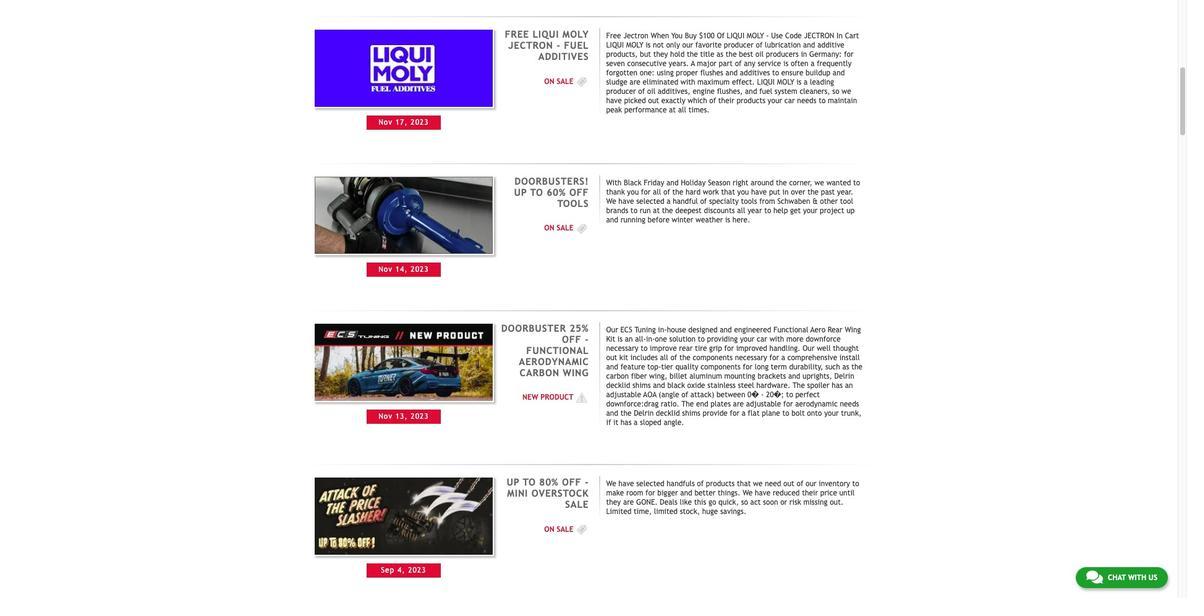 Task type: describe. For each thing, give the bounding box(es) containing it.
up to 80% off - mini overstock sale
[[507, 477, 589, 510]]

2 vertical spatial we
[[743, 489, 753, 498]]

and up carbon
[[606, 363, 618, 372]]

all up 'here.'
[[737, 207, 746, 215]]

when
[[651, 32, 669, 40]]

all inside free jectron when you buy $100 of liqui moly - use code jectron in cart liqui moly is not only our favorite producer of lubrication and additive products, but they hold the title as the best oil producers in germany: for seven consecutive years.  a major part of any service is often a frequently forgotten one: using proper flushes and additives to ensure buildup and sludge are eliminated with maximum effect.   liqui moly is a leading producer of oil additives, engine flushes, and fuel system cleaners, so we have picked out exactly which of their products your car needs to maintain peak performance at all times.
[[678, 106, 687, 115]]

for up term
[[770, 354, 779, 362]]

of up picked on the top right of the page
[[638, 87, 645, 96]]

needs inside free jectron when you buy $100 of liqui moly - use code jectron in cart liqui moly is not only our favorite producer of lubrication and additive products, but they hold the title as the best oil producers in germany: for seven consecutive years.  a major part of any service is often a frequently forgotten one: using proper flushes and additives to ensure buildup and sludge are eliminated with maximum effect.   liqui moly is a leading producer of oil additives, engine flushes, and fuel system cleaners, so we have picked out exactly which of their products your car needs to maintain peak performance at all times.
[[797, 97, 817, 105]]

products inside free jectron when you buy $100 of liqui moly - use code jectron in cart liqui moly is not only our favorite producer of lubrication and additive products, but they hold the title as the best oil producers in germany: for seven consecutive years.  a major part of any service is often a frequently forgotten one: using proper flushes and additives to ensure buildup and sludge are eliminated with maximum effect.   liqui moly is a leading producer of oil additives, engine flushes, and fuel system cleaners, so we have picked out exactly which of their products your car needs to maintain peak performance at all times.
[[737, 97, 766, 105]]

1 horizontal spatial the
[[793, 382, 805, 390]]

the up put
[[776, 179, 787, 187]]

to up tire at right
[[698, 335, 705, 344]]

eliminated
[[643, 78, 679, 87]]

better
[[695, 489, 716, 498]]

it
[[613, 419, 619, 427]]

around
[[751, 179, 774, 187]]

but
[[640, 50, 651, 59]]

have up room on the right of the page
[[619, 480, 634, 489]]

as inside free jectron when you buy $100 of liqui moly - use code jectron in cart liqui moly is not only our favorite producer of lubrication and additive products, but they hold the title as the best oil producers in germany: for seven consecutive years.  a major part of any service is often a frequently forgotten one: using proper flushes and additives to ensure buildup and sludge are eliminated with maximum effect.   liqui moly is a leading producer of oil additives, engine flushes, and fuel system cleaners, so we have picked out exactly which of their products your car needs to maintain peak performance at all times.
[[717, 50, 724, 59]]

0 horizontal spatial shims
[[633, 382, 651, 390]]

the down install
[[852, 363, 863, 372]]

with inside free jectron when you buy $100 of liqui moly - use code jectron in cart liqui moly is not only our favorite producer of lubrication and additive products, but they hold the title as the best oil producers in germany: for seven consecutive years.  a major part of any service is often a frequently forgotten one: using proper flushes and additives to ensure buildup and sludge are eliminated with maximum effect.   liqui moly is a leading producer of oil additives, engine flushes, and fuel system cleaners, so we have picked out exactly which of their products your car needs to maintain peak performance at all times.
[[681, 78, 695, 87]]

this
[[694, 499, 706, 507]]

peak
[[606, 106, 622, 115]]

out inside free jectron when you buy $100 of liqui moly - use code jectron in cart liqui moly is not only our favorite producer of lubrication and additive products, but they hold the title as the best oil producers in germany: for seven consecutive years.  a major part of any service is often a frequently forgotten one: using proper flushes and additives to ensure buildup and sludge are eliminated with maximum effect.   liqui moly is a leading producer of oil additives, engine flushes, and fuel system cleaners, so we have picked out exactly which of their products your car needs to maintain peak performance at all times.
[[648, 97, 659, 105]]

1 vertical spatial producer
[[606, 87, 636, 96]]

put
[[769, 188, 780, 197]]

we inside with black friday and holiday season right around the corner, we wanted to thank you for all of the hard work that you have put in over the past year. we have selected a handful of specialty tools from schwaben & other tool brands to run at the deepest discounts all year to help get your project up and running before winter weather is here.
[[815, 179, 824, 187]]

our inside free jectron when you buy $100 of liqui moly - use code jectron in cart liqui moly is not only our favorite producer of lubrication and additive products, but they hold the title as the best oil producers in germany: for seven consecutive years.  a major part of any service is often a frequently forgotten one: using proper flushes and additives to ensure buildup and sludge are eliminated with maximum effect.   liqui moly is a leading producer of oil additives, engine flushes, and fuel system cleaners, so we have picked out exactly which of their products your car needs to maintain peak performance at all times.
[[682, 41, 693, 50]]

up inside doorbusters! up to 60% off tools
[[514, 187, 527, 198]]

quick,
[[719, 499, 739, 507]]

they inside we have selected handfuls of products that we need out of our inventory to make room for bigger and better things. we have reduced their price until they are gone. deals like this go quick, so act soon or risk missing out. limited time, limited stock, huge savings.
[[606, 499, 621, 507]]

their inside we have selected handfuls of products that we need out of our inventory to make room for bigger and better things. we have reduced their price until they are gone. deals like this go quick, so act soon or risk missing out. limited time, limited stock, huge savings.
[[802, 489, 818, 498]]

over
[[791, 188, 806, 197]]

year.
[[837, 188, 854, 197]]

buy
[[685, 32, 697, 40]]

doorbuster 25% off - functional aerodynamic carbon wing image
[[314, 323, 494, 402]]

1 vertical spatial oil
[[647, 87, 656, 96]]

of up tier
[[671, 354, 677, 362]]

chat with us
[[1108, 574, 1158, 583]]

uprights,
[[803, 372, 832, 381]]

and down wing,
[[653, 382, 665, 390]]

moly down jectron
[[626, 41, 644, 50]]

feature
[[621, 363, 645, 372]]

up to 80% off - mini overstock sale image
[[314, 477, 494, 556]]

on sale for tools
[[544, 224, 574, 233]]

1 image for free liqui moly jectron - fuel additives
[[574, 76, 589, 88]]

on for mini
[[544, 525, 555, 534]]

that inside we have selected handfuls of products that we need out of our inventory to make room for bigger and better things. we have reduced their price until they are gone. deals like this go quick, so act soon or risk missing out. limited time, limited stock, huge savings.
[[737, 480, 751, 489]]

fuel
[[564, 40, 589, 51]]

grip
[[709, 344, 722, 353]]

until
[[840, 489, 855, 498]]

and inside we have selected handfuls of products that we need out of our inventory to make room for bigger and better things. we have reduced their price until they are gone. deals like this go quick, so act soon or risk missing out. limited time, limited stock, huge savings.
[[680, 489, 693, 498]]

0 vertical spatial oil
[[756, 50, 764, 59]]

the up before
[[662, 207, 673, 215]]

and up germany:
[[803, 41, 815, 50]]

tool
[[840, 197, 853, 206]]

a inside with black friday and holiday season right around the corner, we wanted to thank you for all of the hard work that you have put in over the past year. we have selected a handful of specialty tools from schwaben & other tool brands to run at the deepest discounts all year to help get your project up and running before winter weather is here.
[[667, 197, 671, 206]]

wing,
[[649, 372, 668, 381]]

schwaben
[[778, 197, 811, 206]]

tier
[[661, 363, 673, 372]]

your inside with black friday and holiday season right around the corner, we wanted to thank you for all of the hard work that you have put in over the past year. we have selected a handful of specialty tools from schwaben & other tool brands to run at the deepest discounts all year to help get your project up and running before winter weather is here.
[[803, 207, 818, 215]]

a down handling.
[[782, 354, 785, 362]]

selected inside with black friday and holiday season right around the corner, we wanted to thank you for all of the hard work that you have put in over the past year. we have selected a handful of specialty tools from schwaben & other tool brands to run at the deepest discounts all year to help get your project up and running before winter weather is here.
[[637, 197, 665, 206]]

term
[[771, 363, 787, 372]]

for up the mounting
[[743, 363, 753, 372]]

service
[[758, 60, 781, 68]]

functional inside doorbuster 25% off - functional aerodynamic carbon wing
[[526, 345, 589, 356]]

to inside we have selected handfuls of products that we need out of our inventory to make room for bigger and better things. we have reduced their price until they are gone. deals like this go quick, so act soon or risk missing out. limited time, limited stock, huge savings.
[[853, 480, 859, 489]]

and down the durability,
[[788, 372, 801, 381]]

of down friday
[[664, 188, 670, 197]]

performance
[[624, 106, 667, 115]]

winter
[[672, 216, 694, 225]]

free liqui moly jectron - fuel additives link
[[505, 29, 589, 62]]

1 horizontal spatial in-
[[658, 326, 667, 335]]

is down ensure
[[797, 78, 802, 87]]

doorbuster 25% off - functional aerodynamic carbon wing
[[501, 323, 589, 378]]

moly up system
[[777, 78, 794, 87]]

0 vertical spatial components
[[693, 354, 733, 362]]

the up a
[[687, 50, 698, 59]]

of down engine at right
[[710, 97, 716, 105]]

1 vertical spatial components
[[701, 363, 741, 372]]

sale for up to 80% off - mini overstock sale
[[557, 525, 574, 534]]

of left any
[[735, 60, 742, 68]]

car inside free jectron when you buy $100 of liqui moly - use code jectron in cart liqui moly is not only our favorite producer of lubrication and additive products, but they hold the title as the best oil producers in germany: for seven consecutive years.  a major part of any service is often a frequently forgotten one: using proper flushes and additives to ensure buildup and sludge are eliminated with maximum effect.   liqui moly is a leading producer of oil additives, engine flushes, and fuel system cleaners, so we have picked out exactly which of their products your car needs to maintain peak performance at all times.
[[785, 97, 795, 105]]

nov 17, 2023 link
[[314, 29, 494, 130]]

specialty
[[709, 197, 739, 206]]

a up cleaners,
[[804, 78, 808, 87]]

2023 for doorbuster 25% off - functional aerodynamic carbon wing
[[411, 412, 429, 421]]

so inside free jectron when you buy $100 of liqui moly - use code jectron in cart liqui moly is not only our favorite producer of lubrication and additive products, but they hold the title as the best oil producers in germany: for seven consecutive years.  a major part of any service is often a frequently forgotten one: using proper flushes and additives to ensure buildup and sludge are eliminated with maximum effect.   liqui moly is a leading producer of oil additives, engine flushes, and fuel system cleaners, so we have picked out exactly which of their products your car needs to maintain peak performance at all times.
[[833, 87, 840, 96]]

out.
[[830, 499, 844, 507]]

2023 for up to 80% off - mini overstock sale
[[408, 566, 426, 575]]

of down work
[[700, 197, 707, 206]]

and right friday
[[667, 179, 679, 187]]

- inside free jectron when you buy $100 of liqui moly - use code jectron in cart liqui moly is not only our favorite producer of lubrication and additive products, but they hold the title as the best oil producers in germany: for seven consecutive years.  a major part of any service is often a frequently forgotten one: using proper flushes and additives to ensure buildup and sludge are eliminated with maximum effect.   liqui moly is a leading producer of oil additives, engine flushes, and fuel system cleaners, so we have picked out exactly which of their products your car needs to maintain peak performance at all times.
[[766, 32, 769, 40]]

all-
[[635, 335, 646, 344]]

best
[[739, 50, 753, 59]]

is inside with black friday and holiday season right around the corner, we wanted to thank you for all of the hard work that you have put in over the past year. we have selected a handful of specialty tools from schwaben & other tool brands to run at the deepest discounts all year to help get your project up and running before winter weather is here.
[[725, 216, 731, 225]]

improved
[[736, 344, 767, 353]]

use
[[771, 32, 783, 40]]

liqui down free
[[606, 41, 624, 50]]

germany:
[[810, 50, 842, 59]]

and down brands at the right top
[[606, 216, 618, 225]]

to right 20�;
[[786, 391, 793, 399]]

missing
[[804, 499, 828, 507]]

for inside we have selected handfuls of products that we need out of our inventory to make room for bigger and better things. we have reduced their price until they are gone. deals like this go quick, so act soon or risk missing out. limited time, limited stock, huge savings.
[[646, 489, 655, 498]]

brands
[[606, 207, 628, 215]]

0 vertical spatial our
[[606, 326, 618, 335]]

out inside we have selected handfuls of products that we need out of our inventory to make room for bigger and better things. we have reduced their price until they are gone. deals like this go quick, so act soon or risk missing out. limited time, limited stock, huge savings.
[[784, 480, 795, 489]]

your right onto
[[824, 409, 839, 418]]

tools
[[741, 197, 757, 206]]

14,
[[396, 265, 408, 274]]

all down friday
[[653, 188, 661, 197]]

1 horizontal spatial decklid
[[656, 409, 680, 418]]

as inside our ecs tuning in-house designed and engineered functional aero rear wing kit is an all-in-one solution to providing your car with more downforce necessary to improve rear tire grip for improved handling. our well thought out kit includes all of the components necessary for a comprehensive install and feature top-tier quality components for long term durability, such as the carbon fiber wing, billet aluminum mounting brackets and uprights, delrin decklid shims and black oxide stainless steel hardware.   the spoiler has an adjustable aoa (angle of attack) between 0� - 20�; to perfect downforce:drag ratio. the end plates are adjustable for aerodynamic needs and the delrin decklid shims provide for a flat plane to bolt onto your trunk, if it has a sloped angle.
[[843, 363, 849, 372]]

and down the effect.
[[745, 87, 757, 96]]

- inside 'free liqui moly jectron - fuel additives'
[[557, 40, 561, 51]]

downforce:drag
[[606, 400, 659, 409]]

have up act
[[755, 489, 771, 498]]

a up "buildup"
[[811, 60, 815, 68]]

liqui inside 'free liqui moly jectron - fuel additives'
[[533, 29, 559, 40]]

to down cleaners,
[[819, 97, 826, 105]]

up to 80% off - mini overstock sale link
[[507, 477, 589, 510]]

products,
[[606, 50, 638, 59]]

stainless
[[708, 382, 736, 390]]

running
[[621, 216, 646, 225]]

corner,
[[789, 179, 813, 187]]

from
[[760, 197, 775, 206]]

proper
[[676, 69, 698, 77]]

oxide
[[687, 382, 705, 390]]

black
[[668, 382, 685, 390]]

new product
[[523, 394, 574, 402]]

60%
[[547, 187, 566, 198]]

to up year.
[[853, 179, 860, 187]]

up inside the up to 80% off - mini overstock sale
[[507, 477, 520, 488]]

sale inside the up to 80% off - mini overstock sale
[[565, 499, 589, 510]]

engine
[[693, 87, 715, 96]]

for inside with black friday and holiday season right around the corner, we wanted to thank you for all of the hard work that you have put in over the past year. we have selected a handful of specialty tools from schwaben & other tool brands to run at the deepest discounts all year to help get your project up and running before winter weather is here.
[[641, 188, 651, 197]]

a left sloped
[[634, 419, 638, 427]]

1 image for up to 80% off - mini overstock sale
[[574, 524, 589, 536]]

1 horizontal spatial has
[[832, 382, 843, 390]]

the up handful
[[673, 188, 684, 197]]

exactly
[[662, 97, 686, 105]]

nov for free liqui moly jectron - fuel additives
[[379, 118, 393, 127]]

right
[[733, 179, 749, 187]]

of down the black
[[682, 391, 688, 399]]

aerodynamic
[[795, 400, 838, 409]]

inventory
[[819, 480, 850, 489]]

our inside we have selected handfuls of products that we need out of our inventory to make room for bigger and better things. we have reduced their price until they are gone. deals like this go quick, so act soon or risk missing out. limited time, limited stock, huge savings.
[[806, 480, 817, 489]]

to up running
[[631, 207, 638, 215]]

sale for free liqui moly jectron - fuel additives
[[557, 77, 574, 86]]

rear
[[679, 344, 693, 353]]

a left flat
[[742, 409, 746, 418]]

out inside our ecs tuning in-house designed and engineered functional aero rear wing kit is an all-in-one solution to providing your car with more downforce necessary to improve rear tire grip for improved handling. our well thought out kit includes all of the components necessary for a comprehensive install and feature top-tier quality components for long term durability, such as the carbon fiber wing, billet aluminum mounting brackets and uprights, delrin decklid shims and black oxide stainless steel hardware.   the spoiler has an adjustable aoa (angle of attack) between 0� - 20�; to perfect downforce:drag ratio. the end plates are adjustable for aerodynamic needs and the delrin decklid shims provide for a flat plane to bolt onto your trunk, if it has a sloped angle.
[[606, 354, 617, 362]]

run
[[640, 207, 651, 215]]

is down producers
[[784, 60, 789, 68]]

nov 14, 2023 link
[[314, 176, 494, 277]]

- inside the up to 80% off - mini overstock sale
[[585, 477, 589, 488]]

jectron inside 'free liqui moly jectron - fuel additives'
[[508, 40, 553, 51]]

more
[[787, 335, 804, 344]]

limited
[[606, 508, 632, 517]]

handful
[[673, 197, 698, 206]]

off inside the up to 80% off - mini overstock sale
[[562, 477, 582, 488]]

doorbuster 25% off - functional aerodynamic carbon wing link
[[501, 323, 589, 378]]

lubrication
[[765, 41, 801, 50]]

like
[[680, 499, 692, 507]]

designed
[[688, 326, 718, 335]]

of up reduced
[[797, 480, 804, 489]]

all inside our ecs tuning in-house designed and engineered functional aero rear wing kit is an all-in-one solution to providing your car with more downforce necessary to improve rear tire grip for improved handling. our well thought out kit includes all of the components necessary for a comprehensive install and feature top-tier quality components for long term durability, such as the carbon fiber wing, billet aluminum mounting brackets and uprights, delrin decklid shims and black oxide stainless steel hardware.   the spoiler has an adjustable aoa (angle of attack) between 0� - 20�; to perfect downforce:drag ratio. the end plates are adjustable for aerodynamic needs and the delrin decklid shims provide for a flat plane to bolt onto your trunk, if it has a sloped angle.
[[660, 354, 668, 362]]

using
[[657, 69, 674, 77]]

a
[[691, 60, 695, 68]]

picked
[[624, 97, 646, 105]]

2023 for free liqui moly jectron - fuel additives
[[411, 118, 429, 127]]

their inside free jectron when you buy $100 of liqui moly - use code jectron in cart liqui moly is not only our favorite producer of lubrication and additive products, but they hold the title as the best oil producers in germany: for seven consecutive years.  a major part of any service is often a frequently forgotten one: using proper flushes and additives to ensure buildup and sludge are eliminated with maximum effect.   liqui moly is a leading producer of oil additives, engine flushes, and fuel system cleaners, so we have picked out exactly which of their products your car needs to maintain peak performance at all times.
[[719, 97, 735, 105]]

products inside we have selected handfuls of products that we need out of our inventory to make room for bigger and better things. we have reduced their price until they are gone. deals like this go quick, so act soon or risk missing out. limited time, limited stock, huge savings.
[[706, 480, 735, 489]]

billet
[[670, 372, 687, 381]]

act
[[751, 499, 761, 507]]

often
[[791, 60, 809, 68]]

0 horizontal spatial delrin
[[634, 409, 654, 418]]

0 vertical spatial producer
[[724, 41, 754, 50]]

of up better
[[697, 480, 704, 489]]

kit
[[620, 354, 628, 362]]

additives
[[740, 69, 770, 77]]

have down "around"
[[751, 188, 767, 197]]

to down from
[[764, 207, 771, 215]]

improve
[[650, 344, 677, 353]]

times.
[[689, 106, 710, 115]]

liqui up 'fuel'
[[757, 78, 775, 87]]

and up "it"
[[606, 409, 618, 418]]

0 vertical spatial delrin
[[835, 372, 854, 381]]

sep
[[381, 566, 395, 575]]

1 you from the left
[[627, 188, 639, 197]]

off inside doorbusters! up to 60% off tools
[[570, 187, 589, 198]]

0 horizontal spatial an
[[625, 335, 633, 344]]

one:
[[640, 69, 655, 77]]

mounting
[[725, 372, 756, 381]]

system
[[775, 87, 798, 96]]

doorbusters! up to 60% off tools image
[[314, 176, 494, 255]]

to up includes
[[641, 344, 648, 353]]

0 horizontal spatial decklid
[[606, 382, 630, 390]]

the up the &
[[808, 188, 819, 197]]



Task type: locate. For each thing, give the bounding box(es) containing it.
for up gone.
[[646, 489, 655, 498]]

in
[[837, 32, 843, 40]]

components down grip
[[693, 354, 733, 362]]

ensure
[[782, 69, 804, 77]]

wing inside doorbuster 25% off - functional aerodynamic carbon wing
[[563, 367, 589, 378]]

as down install
[[843, 363, 849, 372]]

ecs
[[621, 326, 633, 335]]

title
[[700, 50, 715, 59]]

you down black
[[627, 188, 639, 197]]

in up 'often'
[[801, 50, 807, 59]]

needs down cleaners,
[[797, 97, 817, 105]]

0 horizontal spatial we
[[753, 480, 763, 489]]

0 horizontal spatial products
[[706, 480, 735, 489]]

1 vertical spatial wing
[[563, 367, 589, 378]]

we
[[842, 87, 851, 96], [815, 179, 824, 187], [753, 480, 763, 489]]

you
[[671, 32, 683, 40]]

your inside free jectron when you buy $100 of liqui moly - use code jectron in cart liqui moly is not only our favorite producer of lubrication and additive products, but they hold the title as the best oil producers in germany: for seven consecutive years.  a major part of any service is often a frequently forgotten one: using proper flushes and additives to ensure buildup and sludge are eliminated with maximum effect.   liqui moly is a leading producer of oil additives, engine flushes, and fuel system cleaners, so we have picked out exactly which of their products your car needs to maintain peak performance at all times.
[[768, 97, 782, 105]]

1 vertical spatial products
[[706, 480, 735, 489]]

all down the improve
[[660, 354, 668, 362]]

additives
[[539, 51, 589, 62]]

1 horizontal spatial an
[[845, 382, 853, 390]]

our up comprehensive
[[803, 344, 815, 353]]

are inside we have selected handfuls of products that we need out of our inventory to make room for bigger and better things. we have reduced their price until they are gone. deals like this go quick, so act soon or risk missing out. limited time, limited stock, huge savings.
[[623, 499, 634, 507]]

and down frequently
[[833, 69, 845, 77]]

with up handling.
[[770, 335, 784, 344]]

for up 'bolt' at the bottom of the page
[[784, 400, 793, 409]]

1 vertical spatial so
[[741, 499, 748, 507]]

0 horizontal spatial wing
[[563, 367, 589, 378]]

the down downforce:drag
[[621, 409, 632, 418]]

moly inside 'free liqui moly jectron - fuel additives'
[[563, 29, 589, 40]]

2 you from the left
[[737, 188, 749, 197]]

of
[[756, 41, 763, 50], [735, 60, 742, 68], [638, 87, 645, 96], [710, 97, 716, 105], [664, 188, 670, 197], [700, 197, 707, 206], [671, 354, 677, 362], [682, 391, 688, 399], [697, 480, 704, 489], [797, 480, 804, 489]]

in
[[801, 50, 807, 59], [783, 188, 789, 197]]

oil right best
[[756, 50, 764, 59]]

1 vertical spatial we
[[606, 480, 616, 489]]

0 vertical spatial they
[[654, 50, 668, 59]]

delrin down such
[[835, 372, 854, 381]]

fuel
[[760, 87, 773, 96]]

price
[[820, 489, 837, 498]]

2 selected from the top
[[637, 480, 665, 489]]

with inside our ecs tuning in-house designed and engineered functional aero rear wing kit is an all-in-one solution to providing your car with more downforce necessary to improve rear tire grip for improved handling. our well thought out kit includes all of the components necessary for a comprehensive install and feature top-tier quality components for long term durability, such as the carbon fiber wing, billet aluminum mounting brackets and uprights, delrin decklid shims and black oxide stainless steel hardware.   the spoiler has an adjustable aoa (angle of attack) between 0� - 20�; to perfect downforce:drag ratio. the end plates are adjustable for aerodynamic needs and the delrin decklid shims provide for a flat plane to bolt onto your trunk, if it has a sloped angle.
[[770, 335, 784, 344]]

0 vertical spatial selected
[[637, 197, 665, 206]]

black
[[624, 179, 642, 187]]

to
[[772, 69, 779, 77], [819, 97, 826, 105], [853, 179, 860, 187], [631, 207, 638, 215], [764, 207, 771, 215], [698, 335, 705, 344], [641, 344, 648, 353], [786, 391, 793, 399], [783, 409, 790, 418], [853, 480, 859, 489]]

2023 right "13,"
[[411, 412, 429, 421]]

plates
[[711, 400, 731, 409]]

effect.
[[732, 78, 755, 87]]

2023 right '14,'
[[411, 265, 429, 274]]

maximum
[[698, 78, 730, 87]]

shims down end
[[682, 409, 701, 418]]

nov inside nov 17, 2023 link
[[379, 118, 393, 127]]

1 vertical spatial necessary
[[735, 354, 767, 362]]

0 vertical spatial so
[[833, 87, 840, 96]]

0 horizontal spatial oil
[[647, 87, 656, 96]]

so inside we have selected handfuls of products that we need out of our inventory to make room for bigger and better things. we have reduced their price until they are gone. deals like this go quick, so act soon or risk missing out. limited time, limited stock, huge savings.
[[741, 499, 748, 507]]

3 1 image from the top
[[574, 524, 589, 536]]

1 horizontal spatial their
[[802, 489, 818, 498]]

2 nov from the top
[[379, 265, 393, 274]]

3 nov from the top
[[379, 412, 393, 421]]

on down the up to 80% off - mini overstock sale
[[544, 525, 555, 534]]

0 vertical spatial nov
[[379, 118, 393, 127]]

you down right
[[737, 188, 749, 197]]

2 vertical spatial out
[[784, 480, 795, 489]]

on sale down additives at the left top of the page
[[544, 77, 574, 86]]

perfect
[[796, 391, 820, 399]]

4,
[[398, 566, 405, 575]]

wing up 4 image
[[563, 367, 589, 378]]

0 horizontal spatial jectron
[[508, 40, 553, 51]]

sale for doorbusters! up to 60% off tools
[[557, 224, 574, 233]]

oil down eliminated
[[647, 87, 656, 96]]

they down not
[[654, 50, 668, 59]]

brackets
[[758, 372, 786, 381]]

your up improved
[[740, 335, 755, 344]]

our ecs tuning in-house designed and engineered functional aero rear wing kit is an all-in-one solution to providing your car with more downforce necessary to improve rear tire grip for improved handling. our well thought out kit includes all of the components necessary for a comprehensive install and feature top-tier quality components for long term durability, such as the carbon fiber wing, billet aluminum mounting brackets and uprights, delrin decklid shims and black oxide stainless steel hardware.   the spoiler has an adjustable aoa (angle of attack) between 0� - 20�; to perfect downforce:drag ratio. the end plates are adjustable for aerodynamic needs and the delrin decklid shims provide for a flat plane to bolt onto your trunk, if it has a sloped angle.
[[606, 326, 863, 427]]

project
[[820, 207, 844, 215]]

functional up more
[[774, 326, 809, 335]]

wing inside our ecs tuning in-house designed and engineered functional aero rear wing kit is an all-in-one solution to providing your car with more downforce necessary to improve rear tire grip for improved handling. our well thought out kit includes all of the components necessary for a comprehensive install and feature top-tier quality components for long term durability, such as the carbon fiber wing, billet aluminum mounting brackets and uprights, delrin decklid shims and black oxide stainless steel hardware.   the spoiler has an adjustable aoa (angle of attack) between 0� - 20�; to perfect downforce:drag ratio. the end plates are adjustable for aerodynamic needs and the delrin decklid shims provide for a flat plane to bolt onto your trunk, if it has a sloped angle.
[[845, 326, 861, 335]]

for down plates
[[730, 409, 740, 418]]

the down "rear"
[[680, 354, 691, 362]]

is up but
[[646, 41, 651, 50]]

necessary up kit
[[606, 344, 639, 353]]

to left 80% at the bottom of the page
[[523, 477, 536, 488]]

that up things.
[[737, 480, 751, 489]]

0 horizontal spatial their
[[719, 97, 735, 105]]

1 vertical spatial has
[[621, 419, 632, 427]]

2 vertical spatial on
[[544, 525, 555, 534]]

things.
[[718, 489, 741, 498]]

1 horizontal spatial so
[[833, 87, 840, 96]]

0 vertical spatial we
[[606, 197, 616, 206]]

provide
[[703, 409, 728, 418]]

we left the need on the bottom
[[753, 480, 763, 489]]

1 horizontal spatial adjustable
[[746, 400, 781, 409]]

fiber
[[631, 372, 647, 381]]

to left 'bolt' at the bottom of the page
[[783, 409, 790, 418]]

1 vertical spatial on
[[544, 224, 555, 233]]

tuning
[[635, 326, 656, 335]]

0 horizontal spatial has
[[621, 419, 632, 427]]

needs inside our ecs tuning in-house designed and engineered functional aero rear wing kit is an all-in-one solution to providing your car with more downforce necessary to improve rear tire grip for improved handling. our well thought out kit includes all of the components necessary for a comprehensive install and feature top-tier quality components for long term durability, such as the carbon fiber wing, billet aluminum mounting brackets and uprights, delrin decklid shims and black oxide stainless steel hardware.   the spoiler has an adjustable aoa (angle of attack) between 0� - 20�; to perfect downforce:drag ratio. the end plates are adjustable for aerodynamic needs and the delrin decklid shims provide for a flat plane to bolt onto your trunk, if it has a sloped angle.
[[840, 400, 859, 409]]

car down system
[[785, 97, 795, 105]]

to inside doorbusters! up to 60% off tools
[[530, 187, 543, 198]]

products up things.
[[706, 480, 735, 489]]

0 horizontal spatial with
[[681, 78, 695, 87]]

0 vertical spatial we
[[842, 87, 851, 96]]

nov inside nov 14, 2023 link
[[379, 265, 393, 274]]

we inside we have selected handfuls of products that we need out of our inventory to make room for bigger and better things. we have reduced their price until they are gone. deals like this go quick, so act soon or risk missing out. limited time, limited stock, huge savings.
[[753, 480, 763, 489]]

decklid down carbon
[[606, 382, 630, 390]]

rear
[[828, 326, 843, 335]]

us
[[1149, 574, 1158, 583]]

sale
[[557, 77, 574, 86], [557, 224, 574, 233], [565, 499, 589, 510], [557, 525, 574, 534]]

and down "part"
[[726, 69, 738, 77]]

comments image
[[1087, 570, 1103, 585]]

with
[[606, 179, 622, 187]]

0 vertical spatial has
[[832, 382, 843, 390]]

0 vertical spatial are
[[630, 78, 641, 87]]

1 image for doorbusters! up to 60% off tools
[[574, 223, 589, 235]]

1 horizontal spatial that
[[737, 480, 751, 489]]

bolt
[[792, 409, 805, 418]]

jectron left fuel
[[508, 40, 553, 51]]

on for fuel
[[544, 77, 555, 86]]

has right spoiler
[[832, 382, 843, 390]]

- inside our ecs tuning in-house designed and engineered functional aero rear wing kit is an all-in-one solution to providing your car with more downforce necessary to improve rear tire grip for improved handling. our well thought out kit includes all of the components necessary for a comprehensive install and feature top-tier quality components for long term durability, such as the carbon fiber wing, billet aluminum mounting brackets and uprights, delrin decklid shims and black oxide stainless steel hardware.   the spoiler has an adjustable aoa (angle of attack) between 0� - 20�; to perfect downforce:drag ratio. the end plates are adjustable for aerodynamic needs and the delrin decklid shims provide for a flat plane to bolt onto your trunk, if it has a sloped angle.
[[761, 391, 764, 399]]

0 horizontal spatial producer
[[606, 87, 636, 96]]

2 horizontal spatial out
[[784, 480, 795, 489]]

0 vertical spatial adjustable
[[606, 391, 641, 399]]

necessary down improved
[[735, 354, 767, 362]]

to down the service at the right
[[772, 69, 779, 77]]

0 vertical spatial in-
[[658, 326, 667, 335]]

1 vertical spatial decklid
[[656, 409, 680, 418]]

work
[[703, 188, 719, 197]]

2 on from the top
[[544, 224, 555, 233]]

we up past
[[815, 179, 824, 187]]

our up kit
[[606, 326, 618, 335]]

1 vertical spatial they
[[606, 499, 621, 507]]

with left the us
[[1128, 574, 1147, 583]]

1 1 image from the top
[[574, 76, 589, 88]]

0 horizontal spatial you
[[627, 188, 639, 197]]

maintain
[[828, 97, 857, 105]]

the left end
[[682, 400, 694, 409]]

an down the ecs
[[625, 335, 633, 344]]

doorbuster
[[501, 323, 566, 334]]

1 vertical spatial up
[[507, 477, 520, 488]]

out up reduced
[[784, 480, 795, 489]]

0 horizontal spatial as
[[717, 50, 724, 59]]

moly
[[563, 29, 589, 40], [747, 32, 764, 40], [626, 41, 644, 50], [777, 78, 794, 87]]

time,
[[634, 508, 652, 517]]

on down doorbusters! up to 60% off tools link on the left top
[[544, 224, 555, 233]]

providing
[[707, 335, 738, 344]]

free liqui moly jectron - fuel additives
[[505, 29, 589, 62]]

0 horizontal spatial our
[[682, 41, 693, 50]]

0 horizontal spatial in
[[783, 188, 789, 197]]

we down thank
[[606, 197, 616, 206]]

3 on sale from the top
[[544, 525, 574, 534]]

for inside free jectron when you buy $100 of liqui moly - use code jectron in cart liqui moly is not only our favorite producer of lubrication and additive products, but they hold the title as the best oil producers in germany: for seven consecutive years.  a major part of any service is often a frequently forgotten one: using proper flushes and additives to ensure buildup and sludge are eliminated with maximum effect.   liqui moly is a leading producer of oil additives, engine flushes, and fuel system cleaners, so we have picked out exactly which of their products your car needs to maintain peak performance at all times.
[[844, 50, 854, 59]]

2023 for doorbusters! up to 60% off tools
[[411, 265, 429, 274]]

producer up best
[[724, 41, 754, 50]]

1 image down additives at the left top of the page
[[574, 76, 589, 88]]

selected inside we have selected handfuls of products that we need out of our inventory to make room for bigger and better things. we have reduced their price until they are gone. deals like this go quick, so act soon or risk missing out. limited time, limited stock, huge savings.
[[637, 480, 665, 489]]

0 vertical spatial products
[[737, 97, 766, 105]]

are down room on the right of the page
[[623, 499, 634, 507]]

for down providing at the bottom of the page
[[725, 344, 734, 353]]

one
[[655, 335, 667, 344]]

aluminum
[[690, 372, 722, 381]]

we inside free jectron when you buy $100 of liqui moly - use code jectron in cart liqui moly is not only our favorite producer of lubrication and additive products, but they hold the title as the best oil producers in germany: for seven consecutive years.  a major part of any service is often a frequently forgotten one: using proper flushes and additives to ensure buildup and sludge are eliminated with maximum effect.   liqui moly is a leading producer of oil additives, engine flushes, and fuel system cleaners, so we have picked out exactly which of their products your car needs to maintain peak performance at all times.
[[842, 87, 851, 96]]

here.
[[733, 216, 751, 225]]

and up like
[[680, 489, 693, 498]]

0 horizontal spatial they
[[606, 499, 621, 507]]

jectron inside free jectron when you buy $100 of liqui moly - use code jectron in cart liqui moly is not only our favorite producer of lubrication and additive products, but they hold the title as the best oil producers in germany: for seven consecutive years.  a major part of any service is often a frequently forgotten one: using proper flushes and additives to ensure buildup and sludge are eliminated with maximum effect.   liqui moly is a leading producer of oil additives, engine flushes, and fuel system cleaners, so we have picked out exactly which of their products your car needs to maintain peak performance at all times.
[[804, 32, 835, 40]]

0 horizontal spatial our
[[606, 326, 618, 335]]

0 horizontal spatial needs
[[797, 97, 817, 105]]

1 vertical spatial delrin
[[634, 409, 654, 418]]

1 vertical spatial our
[[803, 344, 815, 353]]

carbon
[[520, 367, 560, 378]]

0 horizontal spatial the
[[682, 400, 694, 409]]

0 horizontal spatial in-
[[646, 335, 655, 344]]

0 vertical spatial an
[[625, 335, 633, 344]]

they inside free jectron when you buy $100 of liqui moly - use code jectron in cart liqui moly is not only our favorite producer of lubrication and additive products, but they hold the title as the best oil producers in germany: for seven consecutive years.  a major part of any service is often a frequently forgotten one: using proper flushes and additives to ensure buildup and sludge are eliminated with maximum effect.   liqui moly is a leading producer of oil additives, engine flushes, and fuel system cleaners, so we have picked out exactly which of their products your car needs to maintain peak performance at all times.
[[654, 50, 668, 59]]

oil
[[756, 50, 764, 59], [647, 87, 656, 96]]

attack)
[[691, 391, 714, 399]]

if
[[606, 419, 611, 427]]

4 image
[[574, 392, 589, 404]]

are down one:
[[630, 78, 641, 87]]

years.
[[669, 60, 689, 68]]

1 vertical spatial their
[[802, 489, 818, 498]]

0 horizontal spatial necessary
[[606, 344, 639, 353]]

1 vertical spatial out
[[606, 354, 617, 362]]

2 vertical spatial on sale
[[544, 525, 574, 534]]

1 vertical spatial shims
[[682, 409, 701, 418]]

are inside free jectron when you buy $100 of liqui moly - use code jectron in cart liqui moly is not only our favorite producer of lubrication and additive products, but they hold the title as the best oil producers in germany: for seven consecutive years.  a major part of any service is often a frequently forgotten one: using proper flushes and additives to ensure buildup and sludge are eliminated with maximum effect.   liqui moly is a leading producer of oil additives, engine flushes, and fuel system cleaners, so we have picked out exactly which of their products your car needs to maintain peak performance at all times.
[[630, 78, 641, 87]]

1 horizontal spatial they
[[654, 50, 668, 59]]

have up brands at the right top
[[619, 197, 634, 206]]

0 vertical spatial that
[[721, 188, 735, 197]]

2 on sale from the top
[[544, 224, 574, 233]]

0 vertical spatial shims
[[633, 382, 651, 390]]

on sale for fuel
[[544, 77, 574, 86]]

handling.
[[770, 344, 801, 353]]

as
[[717, 50, 724, 59], [843, 363, 849, 372]]

free
[[505, 29, 529, 40]]

nov left 17,
[[379, 118, 393, 127]]

2 vertical spatial 1 image
[[574, 524, 589, 536]]

only
[[666, 41, 680, 50]]

wanted
[[827, 179, 851, 187]]

functional inside our ecs tuning in-house designed and engineered functional aero rear wing kit is an all-in-one solution to providing your car with more downforce necessary to improve rear tire grip for improved handling. our well thought out kit includes all of the components necessary for a comprehensive install and feature top-tier quality components for long term durability, such as the carbon fiber wing, billet aluminum mounting brackets and uprights, delrin decklid shims and black oxide stainless steel hardware.   the spoiler has an adjustable aoa (angle of attack) between 0� - 20�; to perfect downforce:drag ratio. the end plates are adjustable for aerodynamic needs and the delrin decklid shims provide for a flat plane to bolt onto your trunk, if it has a sloped angle.
[[774, 326, 809, 335]]

1 horizontal spatial jectron
[[804, 32, 835, 40]]

0 vertical spatial decklid
[[606, 382, 630, 390]]

in inside free jectron when you buy $100 of liqui moly - use code jectron in cart liqui moly is not only our favorite producer of lubrication and additive products, but they hold the title as the best oil producers in germany: for seven consecutive years.  a major part of any service is often a frequently forgotten one: using proper flushes and additives to ensure buildup and sludge are eliminated with maximum effect.   liqui moly is a leading producer of oil additives, engine flushes, and fuel system cleaners, so we have picked out exactly which of their products your car needs to maintain peak performance at all times.
[[801, 50, 807, 59]]

additives,
[[658, 87, 691, 96]]

2 vertical spatial with
[[1128, 574, 1147, 583]]

the up "part"
[[726, 50, 737, 59]]

all down exactly
[[678, 106, 687, 115]]

1 vertical spatial in-
[[646, 335, 655, 344]]

1 horizontal spatial necessary
[[735, 354, 767, 362]]

our down buy on the top right
[[682, 41, 693, 50]]

3 on from the top
[[544, 525, 555, 534]]

in inside with black friday and holiday season right around the corner, we wanted to thank you for all of the hard work that you have put in over the past year. we have selected a handful of specialty tools from schwaben & other tool brands to run at the deepest discounts all year to help get your project up and running before winter weather is here.
[[783, 188, 789, 197]]

1 horizontal spatial needs
[[840, 400, 859, 409]]

0 vertical spatial at
[[669, 106, 676, 115]]

- inside doorbuster 25% off - functional aerodynamic carbon wing
[[585, 334, 589, 345]]

1 vertical spatial an
[[845, 382, 853, 390]]

have inside free jectron when you buy $100 of liqui moly - use code jectron in cart liqui moly is not only our favorite producer of lubrication and additive products, but they hold the title as the best oil producers in germany: for seven consecutive years.  a major part of any service is often a frequently forgotten one: using proper flushes and additives to ensure buildup and sludge are eliminated with maximum effect.   liqui moly is a leading producer of oil additives, engine flushes, and fuel system cleaners, so we have picked out exactly which of their products your car needs to maintain peak performance at all times.
[[606, 97, 622, 105]]

and up providing at the bottom of the page
[[720, 326, 732, 335]]

car down engineered
[[757, 335, 767, 344]]

17,
[[396, 118, 408, 127]]

doorbusters! up to 60% off tools
[[514, 176, 589, 209]]

code
[[785, 32, 802, 40]]

0 vertical spatial car
[[785, 97, 795, 105]]

of up the service at the right
[[756, 41, 763, 50]]

1 on from the top
[[544, 77, 555, 86]]

free jectron when you buy $100 of liqui moly - use code jectron in cart liqui moly is not only our favorite producer of lubrication and additive products, but they hold the title as the best oil producers in germany: for seven consecutive years.  a major part of any service is often a frequently forgotten one: using proper flushes and additives to ensure buildup and sludge are eliminated with maximum effect.   liqui moly is a leading producer of oil additives, engine flushes, and fuel system cleaners, so we have picked out exactly which of their products your car needs to maintain peak performance at all times.
[[606, 32, 859, 115]]

are inside our ecs tuning in-house designed and engineered functional aero rear wing kit is an all-in-one solution to providing your car with more downforce necessary to improve rear tire grip for improved handling. our well thought out kit includes all of the components necessary for a comprehensive install and feature top-tier quality components for long term durability, such as the carbon fiber wing, billet aluminum mounting brackets and uprights, delrin decklid shims and black oxide stainless steel hardware.   the spoiler has an adjustable aoa (angle of attack) between 0� - 20�; to perfect downforce:drag ratio. the end plates are adjustable for aerodynamic needs and the delrin decklid shims provide for a flat plane to bolt onto your trunk, if it has a sloped angle.
[[733, 400, 744, 409]]

1 vertical spatial at
[[653, 207, 660, 215]]

0 vertical spatial on
[[544, 77, 555, 86]]

moly up additives at the left top of the page
[[563, 29, 589, 40]]

1 horizontal spatial we
[[815, 179, 824, 187]]

1 horizontal spatial out
[[648, 97, 659, 105]]

- right 0�
[[761, 391, 764, 399]]

liqui right of
[[727, 32, 745, 40]]

as up "part"
[[717, 50, 724, 59]]

adjustable up downforce:drag
[[606, 391, 641, 399]]

components
[[693, 354, 733, 362], [701, 363, 741, 372]]

2 1 image from the top
[[574, 223, 589, 235]]

1 vertical spatial needs
[[840, 400, 859, 409]]

1 horizontal spatial functional
[[774, 326, 809, 335]]

0 vertical spatial in
[[801, 50, 807, 59]]

1 vertical spatial adjustable
[[746, 400, 781, 409]]

thank
[[606, 188, 625, 197]]

nov for doorbusters! up to 60% off tools
[[379, 265, 393, 274]]

1 vertical spatial 1 image
[[574, 223, 589, 235]]

0 vertical spatial 1 image
[[574, 76, 589, 88]]

car inside our ecs tuning in-house designed and engineered functional aero rear wing kit is an all-in-one solution to providing your car with more downforce necessary to improve rear tire grip for improved handling. our well thought out kit includes all of the components necessary for a comprehensive install and feature top-tier quality components for long term durability, such as the carbon fiber wing, billet aluminum mounting brackets and uprights, delrin decklid shims and black oxide stainless steel hardware.   the spoiler has an adjustable aoa (angle of attack) between 0� - 20�; to perfect downforce:drag ratio. the end plates are adjustable for aerodynamic needs and the delrin decklid shims provide for a flat plane to bolt onto your trunk, if it has a sloped angle.
[[757, 335, 767, 344]]

thought
[[833, 344, 859, 353]]

2 horizontal spatial with
[[1128, 574, 1147, 583]]

to left 60%
[[530, 187, 543, 198]]

1 vertical spatial functional
[[526, 345, 589, 356]]

at inside with black friday and holiday season right around the corner, we wanted to thank you for all of the hard work that you have put in over the past year. we have selected a handful of specialty tools from schwaben & other tool brands to run at the deepest discounts all year to help get your project up and running before winter weather is here.
[[653, 207, 660, 215]]

1 horizontal spatial oil
[[756, 50, 764, 59]]

we inside with black friday and holiday season right around the corner, we wanted to thank you for all of the hard work that you have put in over the past year. we have selected a handful of specialty tools from schwaben & other tool brands to run at the deepest discounts all year to help get your project up and running before winter weather is here.
[[606, 197, 616, 206]]

friday
[[644, 179, 664, 187]]

80%
[[539, 477, 559, 488]]

nov for doorbuster 25% off - functional aerodynamic carbon wing
[[379, 412, 393, 421]]

1 nov from the top
[[379, 118, 393, 127]]

-
[[766, 32, 769, 40], [557, 40, 561, 51], [585, 334, 589, 345], [761, 391, 764, 399], [585, 477, 589, 488]]

spoiler
[[807, 382, 830, 390]]

free liqui moly jectron - fuel additives image
[[314, 29, 494, 108]]

2023 right 4,
[[408, 566, 426, 575]]

1 vertical spatial car
[[757, 335, 767, 344]]

make
[[606, 489, 624, 498]]

2 horizontal spatial we
[[842, 87, 851, 96]]

on sale for mini
[[544, 525, 574, 534]]

out left kit
[[606, 354, 617, 362]]

aero
[[811, 326, 826, 335]]

0 vertical spatial needs
[[797, 97, 817, 105]]

0 vertical spatial as
[[717, 50, 724, 59]]

are down 'between'
[[733, 400, 744, 409]]

for down friday
[[641, 188, 651, 197]]

wing right rear
[[845, 326, 861, 335]]

on sale down tools
[[544, 224, 574, 233]]

nov inside nov 13, 2023 link
[[379, 412, 393, 421]]

0 vertical spatial their
[[719, 97, 735, 105]]

nov left '14,'
[[379, 265, 393, 274]]

0 horizontal spatial out
[[606, 354, 617, 362]]

1 vertical spatial our
[[806, 480, 817, 489]]

out up 'performance'
[[648, 97, 659, 105]]

overstock
[[532, 488, 589, 499]]

- left fuel
[[557, 40, 561, 51]]

our
[[606, 326, 618, 335], [803, 344, 815, 353]]

1 vertical spatial with
[[770, 335, 784, 344]]

to inside the up to 80% off - mini overstock sale
[[523, 477, 536, 488]]

ratio.
[[661, 400, 680, 409]]

buildup
[[806, 69, 831, 77]]

is inside our ecs tuning in-house designed and engineered functional aero rear wing kit is an all-in-one solution to providing your car with more downforce necessary to improve rear tire grip for improved handling. our well thought out kit includes all of the components necessary for a comprehensive install and feature top-tier quality components for long term durability, such as the carbon fiber wing, billet aluminum mounting brackets and uprights, delrin decklid shims and black oxide stainless steel hardware.   the spoiler has an adjustable aoa (angle of attack) between 0� - 20�; to perfect downforce:drag ratio. the end plates are adjustable for aerodynamic needs and the delrin decklid shims provide for a flat plane to bolt onto your trunk, if it has a sloped angle.
[[618, 335, 623, 344]]

moly up best
[[747, 32, 764, 40]]

0 vertical spatial up
[[514, 187, 527, 198]]

1 horizontal spatial delrin
[[835, 372, 854, 381]]

0 horizontal spatial functional
[[526, 345, 589, 356]]

off right 60%
[[570, 187, 589, 198]]

1 vertical spatial to
[[523, 477, 536, 488]]

on for tools
[[544, 224, 555, 233]]

and
[[803, 41, 815, 50], [726, 69, 738, 77], [833, 69, 845, 77], [745, 87, 757, 96], [667, 179, 679, 187], [606, 216, 618, 225], [720, 326, 732, 335], [606, 363, 618, 372], [788, 372, 801, 381], [653, 382, 665, 390], [606, 409, 618, 418], [680, 489, 693, 498]]

1 image
[[574, 76, 589, 88], [574, 223, 589, 235], [574, 524, 589, 536]]

at inside free jectron when you buy $100 of liqui moly - use code jectron in cart liqui moly is not only our favorite producer of lubrication and additive products, but they hold the title as the best oil producers in germany: for seven consecutive years.  a major part of any service is often a frequently forgotten one: using proper flushes and additives to ensure buildup and sludge are eliminated with maximum effect.   liqui moly is a leading producer of oil additives, engine flushes, and fuel system cleaners, so we have picked out exactly which of their products your car needs to maintain peak performance at all times.
[[669, 106, 676, 115]]

functional
[[774, 326, 809, 335], [526, 345, 589, 356]]

nov 14, 2023
[[379, 265, 429, 274]]

aerodynamic
[[519, 356, 589, 367]]

1 horizontal spatial in
[[801, 50, 807, 59]]

in- up one at right
[[658, 326, 667, 335]]

that inside with black friday and holiday season right around the corner, we wanted to thank you for all of the hard work that you have put in over the past year. we have selected a handful of specialty tools from schwaben & other tool brands to run at the deepest discounts all year to help get your project up and running before winter weather is here.
[[721, 188, 735, 197]]

solution
[[669, 335, 696, 344]]

- left use
[[766, 32, 769, 40]]

off
[[562, 334, 582, 345]]

1 on sale from the top
[[544, 77, 574, 86]]

1 selected from the top
[[637, 197, 665, 206]]

major
[[697, 60, 717, 68]]

for up frequently
[[844, 50, 854, 59]]

tools
[[557, 198, 589, 209]]

flushes
[[700, 69, 724, 77]]

discounts
[[704, 207, 735, 215]]



Task type: vqa. For each thing, say whether or not it's contained in the screenshot.


